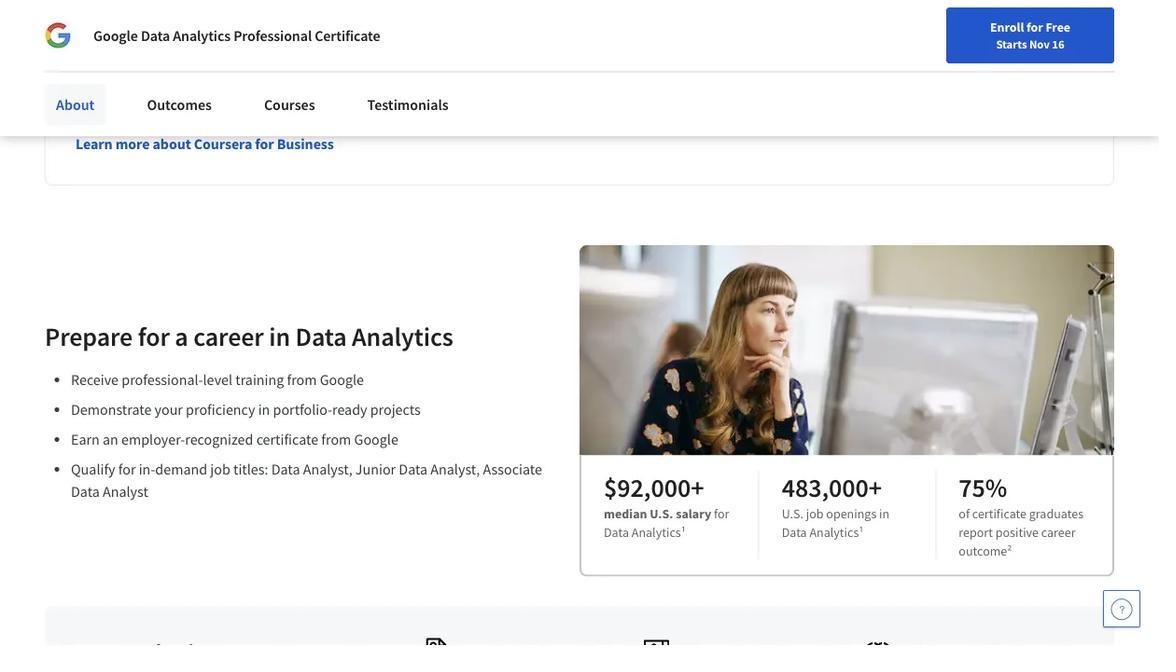Task type: describe. For each thing, give the bounding box(es) containing it.
for left business
[[255, 135, 274, 154]]

are
[[497, 47, 533, 80]]

analytics inside "483,000 + u.s. job openings in data analytics"
[[810, 525, 859, 541]]

u.s. inside $92,000 + median u.s. salary
[[650, 506, 674, 523]]

an
[[103, 431, 118, 449]]

in- inside qualify for in-demand job titles: data analyst, junior data analyst, associate data analyst
[[139, 461, 155, 479]]

receive professional-level training from google
[[71, 371, 364, 390]]

of
[[959, 506, 970, 523]]

qualify for in-demand job titles: data analyst, junior data analyst, associate data analyst
[[71, 461, 542, 502]]

professional-
[[122, 371, 203, 390]]

see
[[76, 47, 116, 80]]

salary
[[676, 506, 712, 523]]

about
[[56, 95, 95, 114]]

more
[[116, 135, 150, 154]]

median
[[604, 506, 647, 523]]

courses
[[264, 95, 315, 114]]

483,000 + u.s. job openings in data analytics
[[782, 472, 890, 541]]

16
[[1052, 36, 1065, 51]]

for for demand
[[118, 461, 136, 479]]

data right 'titles:'
[[271, 461, 300, 479]]

qualify
[[71, 461, 115, 479]]

2 vertical spatial google
[[354, 431, 398, 449]]

coursera image
[[15, 15, 133, 45]]

earn an employer-recognized certificate from google
[[71, 431, 398, 449]]

job inside qualify for in-demand job titles: data analyst, junior data analyst, associate data analyst
[[210, 461, 230, 479]]

learn more about coursera for business
[[76, 135, 334, 154]]

demonstrate your proficiency in portfolio-ready projects
[[71, 401, 421, 420]]

prepare
[[45, 321, 133, 354]]

companies
[[371, 47, 492, 80]]

learn more about coursera for business link
[[76, 135, 334, 154]]

report
[[959, 525, 993, 541]]

proficiency
[[186, 401, 255, 420]]

testimonials
[[367, 95, 449, 114]]

professional
[[234, 26, 312, 45]]

demand inside qualify for in-demand job titles: data analyst, junior data analyst, associate data analyst
[[155, 461, 207, 479]]

in- inside "see how employees at top companies are mastering in-demand skills"
[[76, 81, 105, 114]]

+ for 483,000
[[869, 472, 882, 505]]

positive
[[996, 525, 1039, 541]]

0 vertical spatial career
[[193, 321, 264, 354]]

see how employees at top companies are mastering in-demand skills
[[76, 47, 651, 114]]

courses link
[[253, 84, 326, 125]]

a
[[175, 321, 188, 354]]

1 vertical spatial in
[[258, 401, 270, 420]]

receive
[[71, 371, 119, 390]]

ready
[[332, 401, 367, 420]]

google image
[[45, 22, 71, 49]]

learn
[[76, 135, 113, 154]]

75%
[[959, 472, 1008, 505]]

prepare for a career in data analytics
[[45, 321, 454, 354]]

demonstrate
[[71, 401, 152, 420]]

for for starts
[[1027, 19, 1043, 35]]

¹ for 483,000
[[859, 525, 864, 541]]

training
[[235, 371, 284, 390]]

about
[[153, 135, 191, 154]]

0 vertical spatial google
[[93, 26, 138, 45]]

recognized
[[185, 431, 253, 449]]

0 vertical spatial in
[[269, 321, 290, 354]]

for inside for data analytics
[[714, 506, 729, 523]]

enroll
[[991, 19, 1024, 35]]

help center image
[[1111, 598, 1133, 621]]

$92,000
[[604, 472, 691, 505]]

mastering
[[538, 47, 651, 80]]



Task type: vqa. For each thing, say whether or not it's contained in the screenshot.
openings
yes



Task type: locate. For each thing, give the bounding box(es) containing it.
data
[[141, 26, 170, 45], [295, 321, 347, 354], [271, 461, 300, 479], [399, 461, 428, 479], [71, 483, 100, 502], [604, 525, 629, 541], [782, 525, 807, 541]]

0 vertical spatial job
[[210, 461, 230, 479]]

in- down see
[[76, 81, 105, 114]]

demand inside "see how employees at top companies are mastering in-demand skills"
[[105, 81, 198, 114]]

in-
[[76, 81, 105, 114], [139, 461, 155, 479]]

0 vertical spatial certificate
[[256, 431, 318, 449]]

google up 'junior'
[[354, 431, 398, 449]]

0 horizontal spatial u.s.
[[650, 506, 674, 523]]

portfolio-
[[273, 401, 332, 420]]

free
[[1046, 19, 1071, 35]]

1 + from the left
[[691, 472, 704, 505]]

graduates
[[1030, 506, 1084, 523]]

0 horizontal spatial +
[[691, 472, 704, 505]]

enroll for free starts nov 16
[[991, 19, 1071, 51]]

1 horizontal spatial certificate
[[973, 506, 1027, 523]]

for data analytics
[[604, 506, 729, 541]]

nov
[[1030, 36, 1050, 51]]

0 horizontal spatial in-
[[76, 81, 105, 114]]

job down recognized
[[210, 461, 230, 479]]

1 vertical spatial demand
[[155, 461, 207, 479]]

google data analytics professional certificate
[[93, 26, 380, 45]]

+ for $92,000
[[691, 472, 704, 505]]

1 vertical spatial google
[[320, 371, 364, 390]]

google up see
[[93, 26, 138, 45]]

²
[[1008, 543, 1012, 560]]

+ up salary
[[691, 472, 704, 505]]

1 vertical spatial certificate
[[973, 506, 1027, 523]]

analytics down openings on the bottom of page
[[810, 525, 859, 541]]

data up how
[[141, 26, 170, 45]]

+ inside $92,000 + median u.s. salary
[[691, 472, 704, 505]]

None search field
[[251, 12, 438, 49]]

in- down employer-
[[139, 461, 155, 479]]

testimonials link
[[356, 84, 460, 125]]

2 analyst, from the left
[[431, 461, 480, 479]]

certificate inside 75% of certificate graduates report positive career outcome
[[973, 506, 1027, 523]]

¹
[[681, 525, 686, 541], [859, 525, 864, 541]]

data up portfolio-
[[295, 321, 347, 354]]

job
[[210, 461, 230, 479], [806, 506, 824, 523]]

analytics inside for data analytics
[[632, 525, 681, 541]]

1 vertical spatial from
[[321, 431, 351, 449]]

demand down employer-
[[155, 461, 207, 479]]

analytics up projects
[[352, 321, 454, 354]]

+ inside "483,000 + u.s. job openings in data analytics"
[[869, 472, 882, 505]]

certificate
[[315, 26, 380, 45]]

in right openings on the bottom of page
[[879, 506, 890, 523]]

0 horizontal spatial job
[[210, 461, 230, 479]]

associate
[[483, 461, 542, 479]]

career inside 75% of certificate graduates report positive career outcome
[[1042, 525, 1076, 541]]

1 horizontal spatial u.s.
[[782, 506, 804, 523]]

1 ¹ from the left
[[681, 525, 686, 541]]

demand
[[105, 81, 198, 114], [155, 461, 207, 479]]

75% of certificate graduates report positive career outcome
[[959, 472, 1084, 560]]

about link
[[45, 84, 106, 125]]

data inside for data analytics
[[604, 525, 629, 541]]

coursera
[[194, 135, 252, 154]]

in inside "483,000 + u.s. job openings in data analytics"
[[879, 506, 890, 523]]

1 horizontal spatial analyst,
[[431, 461, 480, 479]]

u.s. inside "483,000 + u.s. job openings in data analytics"
[[782, 506, 804, 523]]

1 horizontal spatial career
[[1042, 525, 1076, 541]]

+
[[691, 472, 704, 505], [869, 472, 882, 505]]

analyst, left 'junior'
[[303, 461, 353, 479]]

certificate
[[256, 431, 318, 449], [973, 506, 1027, 523]]

starts
[[996, 36, 1027, 51]]

0 horizontal spatial from
[[287, 371, 317, 390]]

show notifications image
[[976, 23, 998, 46]]

openings
[[826, 506, 877, 523]]

career
[[193, 321, 264, 354], [1042, 525, 1076, 541]]

from down ready
[[321, 431, 351, 449]]

data down qualify
[[71, 483, 100, 502]]

google
[[93, 26, 138, 45], [320, 371, 364, 390], [354, 431, 398, 449]]

¹ for $92,000
[[681, 525, 686, 541]]

+ up openings on the bottom of page
[[869, 472, 882, 505]]

junior
[[356, 461, 396, 479]]

1 horizontal spatial ¹
[[859, 525, 864, 541]]

business
[[277, 135, 334, 154]]

outcomes
[[147, 95, 212, 114]]

data down median
[[604, 525, 629, 541]]

level
[[203, 371, 233, 390]]

coursera enterprise logos image
[[748, 65, 1084, 137]]

1 vertical spatial in-
[[139, 461, 155, 479]]

certificate up positive
[[973, 506, 1027, 523]]

1 horizontal spatial in-
[[139, 461, 155, 479]]

employees
[[174, 47, 295, 80]]

career down 'graduates'
[[1042, 525, 1076, 541]]

from
[[287, 371, 317, 390], [321, 431, 351, 449]]

1 horizontal spatial from
[[321, 431, 351, 449]]

earn
[[71, 431, 100, 449]]

skills
[[203, 81, 259, 114]]

analyst
[[103, 483, 148, 502]]

for inside enroll for free starts nov 16
[[1027, 19, 1043, 35]]

analyst,
[[303, 461, 353, 479], [431, 461, 480, 479]]

for inside qualify for in-demand job titles: data analyst, junior data analyst, associate data analyst
[[118, 461, 136, 479]]

in up training on the left
[[269, 321, 290, 354]]

your
[[155, 401, 183, 420]]

u.s.
[[650, 506, 674, 523], [782, 506, 804, 523]]

0 horizontal spatial career
[[193, 321, 264, 354]]

demand down how
[[105, 81, 198, 114]]

for left a
[[138, 321, 170, 354]]

data inside "483,000 + u.s. job openings in data analytics"
[[782, 525, 807, 541]]

1 horizontal spatial +
[[869, 472, 882, 505]]

titles:
[[233, 461, 268, 479]]

0 vertical spatial demand
[[105, 81, 198, 114]]

0 vertical spatial from
[[287, 371, 317, 390]]

top
[[328, 47, 366, 80]]

certificate down portfolio-
[[256, 431, 318, 449]]

u.s. down "$92,000"
[[650, 506, 674, 523]]

analytics down $92,000 + median u.s. salary in the right bottom of the page
[[632, 525, 681, 541]]

analytics up employees
[[173, 26, 231, 45]]

0 horizontal spatial certificate
[[256, 431, 318, 449]]

2 vertical spatial in
[[879, 506, 890, 523]]

employer-
[[121, 431, 185, 449]]

u.s. down 483,000
[[782, 506, 804, 523]]

2 ¹ from the left
[[859, 525, 864, 541]]

from up portfolio-
[[287, 371, 317, 390]]

1 horizontal spatial job
[[806, 506, 824, 523]]

data down 483,000
[[782, 525, 807, 541]]

google up ready
[[320, 371, 364, 390]]

outcomes link
[[136, 84, 223, 125]]

483,000
[[782, 472, 869, 505]]

0 vertical spatial in-
[[76, 81, 105, 114]]

for up nov
[[1027, 19, 1043, 35]]

for up analyst
[[118, 461, 136, 479]]

at
[[301, 47, 323, 80]]

for for career
[[138, 321, 170, 354]]

1 vertical spatial career
[[1042, 525, 1076, 541]]

1 vertical spatial job
[[806, 506, 824, 523]]

0 horizontal spatial analyst,
[[303, 461, 353, 479]]

job down 483,000
[[806, 506, 824, 523]]

job inside "483,000 + u.s. job openings in data analytics"
[[806, 506, 824, 523]]

career up level
[[193, 321, 264, 354]]

2 + from the left
[[869, 472, 882, 505]]

$92,000 + median u.s. salary
[[604, 472, 712, 523]]

1 u.s. from the left
[[650, 506, 674, 523]]

analytics
[[173, 26, 231, 45], [352, 321, 454, 354], [632, 525, 681, 541], [810, 525, 859, 541]]

for right salary
[[714, 506, 729, 523]]

data right 'junior'
[[399, 461, 428, 479]]

0 horizontal spatial ¹
[[681, 525, 686, 541]]

2 u.s. from the left
[[782, 506, 804, 523]]

¹ down openings on the bottom of page
[[859, 525, 864, 541]]

projects
[[370, 401, 421, 420]]

1 analyst, from the left
[[303, 461, 353, 479]]

¹ down salary
[[681, 525, 686, 541]]

how
[[121, 47, 169, 80]]

analyst, left associate
[[431, 461, 480, 479]]

in down training on the left
[[258, 401, 270, 420]]

outcome
[[959, 543, 1008, 560]]

in
[[269, 321, 290, 354], [258, 401, 270, 420], [879, 506, 890, 523]]

for
[[1027, 19, 1043, 35], [255, 135, 274, 154], [138, 321, 170, 354], [118, 461, 136, 479], [714, 506, 729, 523]]



